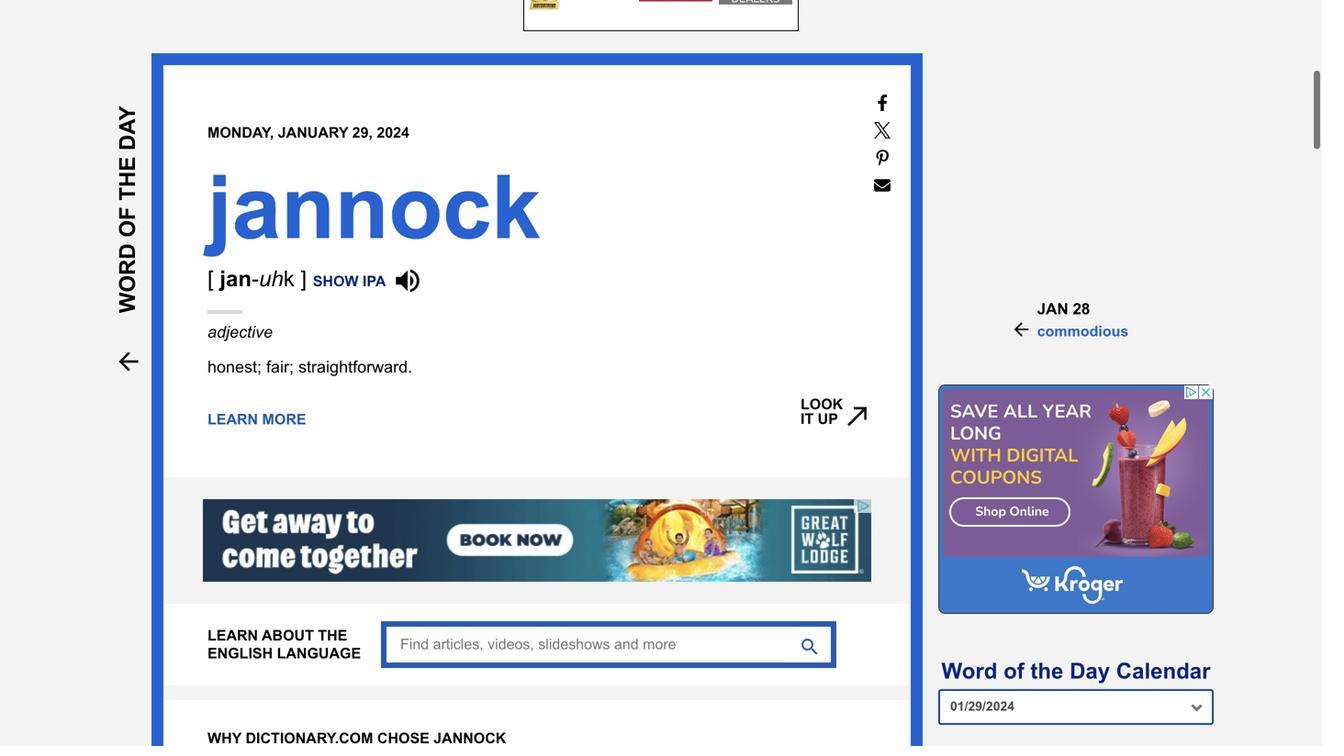 Task type: vqa. For each thing, say whether or not it's contained in the screenshot.
Learn More "LINK"
yes



Task type: locate. For each thing, give the bounding box(es) containing it.
]
[[301, 267, 307, 291]]

show
[[313, 273, 359, 290]]

1 vertical spatial of
[[1004, 659, 1025, 684]]

fair;
[[266, 358, 294, 376]]

1 horizontal spatial the
[[318, 628, 347, 644]]

look it up link
[[801, 396, 867, 428]]

learn more link
[[208, 412, 306, 428]]

the for learn about the english language
[[318, 628, 347, 644]]

0 horizontal spatial word
[[115, 237, 140, 313]]

day
[[1070, 659, 1110, 684]]

about
[[262, 628, 314, 644]]

commodious
[[1037, 323, 1129, 340]]

jan
[[1037, 300, 1069, 318]]

of left day
[[1004, 659, 1025, 684]]

0 vertical spatial the
[[115, 157, 140, 201]]

of
[[115, 207, 140, 237], [1004, 659, 1025, 684]]

1 horizontal spatial of
[[1004, 659, 1025, 684]]

word of the day calendar
[[942, 659, 1211, 684]]

2024
[[377, 124, 410, 141]]

monday,
[[208, 124, 274, 141]]

adjective
[[208, 323, 273, 342]]

28
[[1073, 300, 1090, 318]]

0 horizontal spatial the
[[115, 157, 140, 201]]

1 horizontal spatial word
[[942, 659, 998, 684]]

2 horizontal spatial the
[[1031, 659, 1064, 684]]

the inside 'learn about the english language'
[[318, 628, 347, 644]]

ipa
[[363, 273, 386, 290]]

1 vertical spatial word
[[942, 659, 998, 684]]

0 vertical spatial of
[[115, 207, 140, 237]]

honest;
[[208, 358, 262, 376]]

the for word of the day calendar
[[1031, 659, 1064, 684]]

1 vertical spatial the
[[318, 628, 347, 644]]

word
[[115, 237, 140, 313], [942, 659, 998, 684]]

0 vertical spatial word
[[115, 237, 140, 313]]

None search field
[[381, 621, 837, 668]]

0 horizontal spatial of
[[115, 207, 140, 237]]

look it up
[[801, 396, 843, 428]]

jan
[[220, 267, 252, 291]]

learn about the english language
[[208, 628, 361, 662]]

word for word
[[115, 237, 140, 313]]

uh
[[259, 267, 283, 291]]

2 vertical spatial the
[[1031, 659, 1064, 684]]

more
[[262, 412, 306, 428]]

None text field
[[939, 690, 1214, 725]]

advertisement element
[[523, 0, 799, 31], [939, 385, 1214, 614], [203, 499, 871, 582]]

the
[[115, 157, 140, 201], [318, 628, 347, 644], [1031, 659, 1064, 684]]

of down day
[[115, 207, 140, 237]]

english
[[208, 645, 273, 662]]



Task type: describe. For each thing, give the bounding box(es) containing it.
advertisement element for learn about the english language
[[203, 499, 871, 582]]

learn
[[208, 628, 258, 644]]

look
[[801, 396, 843, 413]]

calendar
[[1116, 659, 1211, 684]]

jannock
[[208, 158, 541, 257]]

up
[[818, 411, 838, 428]]

[
[[208, 267, 214, 291]]

jan 28 commodious
[[1037, 300, 1129, 340]]

honest; fair; straightforward.
[[208, 358, 412, 376]]

advertisement element for word of the day calendar
[[939, 385, 1214, 614]]

language
[[277, 645, 361, 662]]

29,
[[352, 124, 373, 141]]

[ jan - uh k  ] show ipa
[[208, 267, 386, 291]]

-
[[252, 267, 259, 291]]

monday, january 29, 2024
[[208, 124, 410, 141]]

Find articles, videos, slideshows and more text field
[[381, 621, 837, 668]]

k
[[283, 267, 295, 291]]

day
[[115, 106, 140, 157]]

of the
[[115, 157, 140, 237]]

straightforward.
[[298, 358, 412, 376]]

learn more
[[208, 412, 306, 428]]

learn
[[208, 412, 258, 428]]

january
[[278, 124, 348, 141]]

it
[[801, 411, 814, 428]]

word for word of the day calendar
[[942, 659, 998, 684]]



